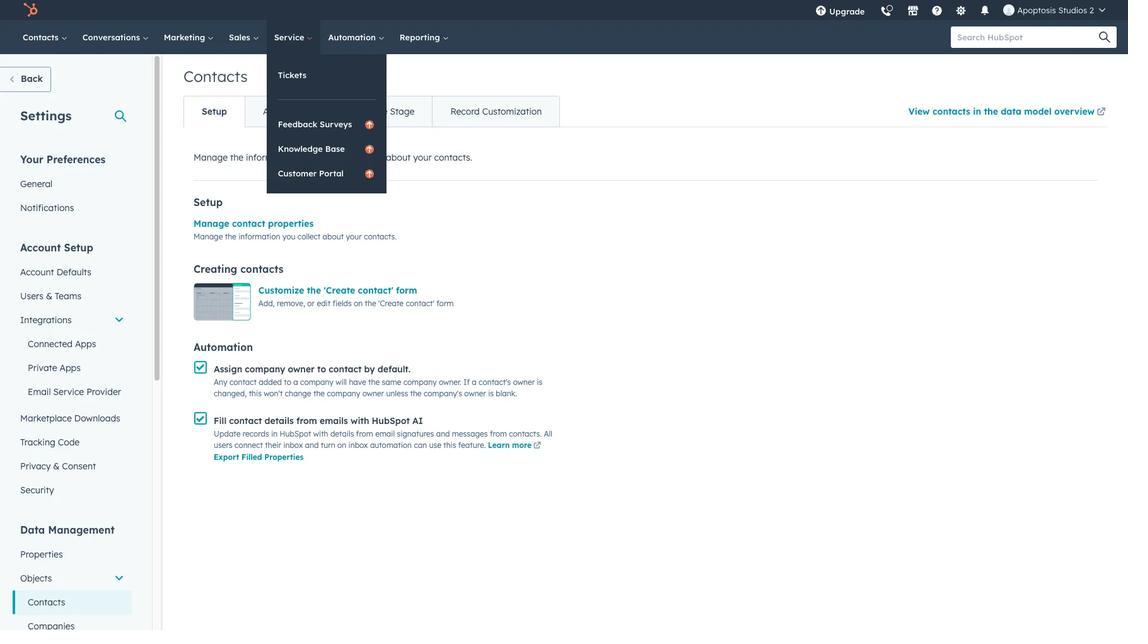 Task type: vqa. For each thing, say whether or not it's contained in the screenshot.
Apple
no



Task type: locate. For each thing, give the bounding box(es) containing it.
your right store
[[413, 152, 432, 163]]

1 horizontal spatial form
[[437, 299, 454, 308]]

2 vertical spatial and
[[305, 441, 319, 450]]

connected apps link
[[13, 332, 132, 356]]

apoptosis
[[1018, 5, 1057, 15]]

1 horizontal spatial on
[[354, 299, 363, 308]]

you up customer portal
[[297, 152, 313, 163]]

1 vertical spatial contacts.
[[364, 232, 397, 242]]

0 horizontal spatial contacts.
[[364, 232, 397, 242]]

1 vertical spatial this
[[444, 441, 456, 450]]

0 horizontal spatial a
[[294, 378, 298, 388]]

a up change at the left of the page
[[294, 378, 298, 388]]

& right privacy on the left bottom of page
[[53, 461, 60, 473]]

0 vertical spatial your
[[413, 152, 432, 163]]

contacts link down hubspot link
[[15, 20, 75, 54]]

link opens in a new window image
[[1097, 105, 1106, 120], [1097, 108, 1106, 117], [534, 441, 541, 452]]

2 inbox from the left
[[349, 441, 368, 450]]

0 vertical spatial in
[[974, 106, 982, 117]]

inbox
[[284, 441, 303, 450], [349, 441, 368, 450]]

0 vertical spatial form
[[396, 285, 417, 297]]

lifecycle stage
[[351, 106, 415, 117]]

1 horizontal spatial contacts.
[[434, 152, 473, 163]]

unless
[[386, 389, 408, 399]]

account defaults link
[[13, 261, 132, 285]]

a right if
[[472, 378, 477, 388]]

link opens in a new window image for learn more
[[534, 441, 541, 452]]

1 horizontal spatial a
[[472, 378, 477, 388]]

company up company's
[[404, 378, 437, 388]]

0 vertical spatial 'create
[[324, 285, 355, 297]]

0 horizontal spatial &
[[46, 291, 52, 302]]

owner down if
[[465, 389, 486, 399]]

service inside the 'account setup' element
[[53, 387, 84, 398]]

1 horizontal spatial is
[[537, 378, 543, 388]]

navigation containing setup
[[184, 96, 560, 127]]

2 account from the top
[[20, 267, 54, 278]]

this left won't
[[249, 389, 262, 399]]

the right change at the left of the page
[[314, 389, 325, 399]]

menu containing apoptosis studios 2
[[808, 0, 1113, 25]]

0 vertical spatial setup
[[202, 106, 227, 117]]

collect down properties
[[298, 232, 321, 242]]

0 vertical spatial account
[[20, 242, 61, 254]]

0 horizontal spatial with
[[313, 429, 328, 439]]

conversations
[[82, 32, 142, 42]]

1 manage from the top
[[194, 152, 228, 163]]

collect
[[315, 152, 342, 163], [298, 232, 321, 242]]

1 horizontal spatial 'create
[[379, 299, 404, 308]]

information down manage contact properties link
[[239, 232, 280, 242]]

more
[[512, 441, 532, 450]]

0 horizontal spatial on
[[338, 441, 347, 450]]

this right use
[[444, 441, 456, 450]]

account for account defaults
[[20, 267, 54, 278]]

1 vertical spatial to
[[284, 378, 291, 388]]

1 horizontal spatial contact'
[[406, 299, 435, 308]]

hubspot inside update records in hubspot with details from email signatures and messages from contacts. all users connect their inbox and turn on inbox automation can use this feature.
[[280, 429, 311, 439]]

2 a from the left
[[472, 378, 477, 388]]

1 vertical spatial automation
[[194, 341, 253, 354]]

feature.
[[459, 441, 486, 450]]

to
[[317, 364, 326, 376], [284, 378, 291, 388]]

0 vertical spatial to
[[317, 364, 326, 376]]

details
[[265, 416, 294, 427], [331, 429, 354, 439]]

view contacts in the data model overview link
[[909, 98, 1108, 127]]

0 horizontal spatial from
[[296, 416, 317, 427]]

owner
[[288, 364, 315, 376], [513, 378, 535, 388], [363, 389, 384, 399], [465, 389, 486, 399]]

calling icon image
[[881, 6, 892, 18]]

manage for manage contact properties manage the information you collect about your contacts.
[[194, 218, 229, 230]]

1 vertical spatial contacts
[[240, 263, 284, 276]]

0 vertical spatial you
[[297, 152, 313, 163]]

1 horizontal spatial with
[[351, 416, 369, 427]]

your up customize the 'create contact' form link
[[346, 232, 362, 242]]

0 vertical spatial about
[[386, 152, 411, 163]]

information up the customer
[[246, 152, 295, 163]]

1 vertical spatial form
[[437, 299, 454, 308]]

creating contacts
[[194, 263, 284, 276]]

tickets link
[[267, 63, 387, 87]]

1 vertical spatial 'create
[[379, 299, 404, 308]]

1 vertical spatial details
[[331, 429, 354, 439]]

automation up tickets link
[[328, 32, 378, 42]]

1 vertical spatial information
[[239, 232, 280, 242]]

0 horizontal spatial you
[[282, 232, 296, 242]]

your
[[413, 152, 432, 163], [346, 232, 362, 242]]

service
[[274, 32, 307, 42], [53, 387, 84, 398]]

on inside customize the 'create contact' form add, remove, or edit fields on the 'create contact' form
[[354, 299, 363, 308]]

lifecycle stage link
[[333, 97, 432, 127]]

0 horizontal spatial inbox
[[284, 441, 303, 450]]

2 vertical spatial contacts.
[[509, 429, 542, 439]]

1 horizontal spatial hubspot
[[372, 416, 410, 427]]

sales
[[229, 32, 253, 42]]

1 horizontal spatial details
[[331, 429, 354, 439]]

the right "unless"
[[410, 389, 422, 399]]

is right contact's
[[537, 378, 543, 388]]

on
[[354, 299, 363, 308], [338, 441, 347, 450]]

2 vertical spatial contacts
[[28, 597, 65, 609]]

contacts for view
[[933, 106, 971, 117]]

automation
[[370, 441, 412, 450]]

view contacts in the data model overview
[[909, 106, 1095, 117]]

users & teams link
[[13, 285, 132, 308]]

remove,
[[277, 299, 305, 308]]

2 horizontal spatial contacts.
[[509, 429, 542, 439]]

in left data
[[974, 106, 982, 117]]

1 vertical spatial contact'
[[406, 299, 435, 308]]

menu
[[808, 0, 1113, 25]]

1 account from the top
[[20, 242, 61, 254]]

1 vertical spatial manage
[[194, 218, 229, 230]]

knowledge base link
[[267, 137, 387, 161]]

apps up private apps link
[[75, 339, 96, 350]]

1 vertical spatial collect
[[298, 232, 321, 242]]

notifications image
[[980, 6, 991, 17]]

you
[[297, 152, 313, 163], [282, 232, 296, 242]]

0 vertical spatial this
[[249, 389, 262, 399]]

1 horizontal spatial from
[[356, 429, 373, 439]]

surveys
[[320, 119, 352, 129]]

records
[[243, 429, 269, 439]]

account setup
[[20, 242, 93, 254]]

view
[[909, 106, 930, 117]]

0 vertical spatial contacts
[[933, 106, 971, 117]]

service down private apps link
[[53, 387, 84, 398]]

have
[[349, 378, 366, 388]]

0 horizontal spatial about
[[323, 232, 344, 242]]

is down contact's
[[488, 389, 494, 399]]

you down properties
[[282, 232, 296, 242]]

manage contact properties link
[[194, 218, 314, 230]]

contacts. inside update records in hubspot with details from email signatures and messages from contacts. all users connect their inbox and turn on inbox automation can use this feature.
[[509, 429, 542, 439]]

details up their
[[265, 416, 294, 427]]

1 vertical spatial &
[[53, 461, 60, 473]]

0 horizontal spatial this
[[249, 389, 262, 399]]

1 vertical spatial and
[[436, 429, 450, 439]]

about up customize the 'create contact' form link
[[323, 232, 344, 242]]

2 horizontal spatial and
[[436, 429, 450, 439]]

1 vertical spatial in
[[271, 429, 278, 439]]

tickets
[[278, 70, 307, 80]]

settings link
[[948, 0, 975, 20]]

owner up "blank." at the bottom of the page
[[513, 378, 535, 388]]

0 horizontal spatial form
[[396, 285, 417, 297]]

1 vertical spatial service
[[53, 387, 84, 398]]

link opens in a new window image
[[534, 443, 541, 450]]

and left store
[[344, 152, 360, 163]]

upgrade image
[[816, 6, 827, 17]]

account up account defaults
[[20, 242, 61, 254]]

help image
[[932, 6, 943, 17]]

privacy & consent
[[20, 461, 96, 473]]

from up learn
[[490, 429, 507, 439]]

learn more link
[[488, 441, 543, 452]]

this inside assign company owner to contact by default. any contact added to a company will have the same company owner. if a contact's owner is changed, this won't change the company owner unless the company's owner is blank.
[[249, 389, 262, 399]]

inbox right their
[[284, 441, 303, 450]]

0 vertical spatial service
[[274, 32, 307, 42]]

account up users
[[20, 267, 54, 278]]

users
[[20, 291, 44, 302]]

details down emails
[[331, 429, 354, 439]]

apps down the connected apps link
[[60, 363, 81, 374]]

company up added
[[245, 364, 285, 376]]

0 vertical spatial with
[[351, 416, 369, 427]]

contacts down objects
[[28, 597, 65, 609]]

manage
[[194, 152, 228, 163], [194, 218, 229, 230], [194, 232, 223, 242]]

1 horizontal spatial service
[[274, 32, 307, 42]]

& for users
[[46, 291, 52, 302]]

service menu
[[267, 54, 387, 194]]

feedback
[[278, 119, 318, 129]]

'create up fields
[[324, 285, 355, 297]]

help button
[[927, 0, 948, 20]]

properties up objects
[[20, 549, 63, 561]]

1 horizontal spatial this
[[444, 441, 456, 450]]

0 vertical spatial hubspot
[[372, 416, 410, 427]]

'create right fields
[[379, 299, 404, 308]]

& right users
[[46, 291, 52, 302]]

hubspot up their
[[280, 429, 311, 439]]

service up tickets
[[274, 32, 307, 42]]

Search HubSpot search field
[[951, 26, 1106, 48]]

overview
[[1055, 106, 1095, 117]]

1 vertical spatial account
[[20, 267, 54, 278]]

navigation
[[184, 96, 560, 127]]

from left emails
[[296, 416, 317, 427]]

about right store
[[386, 152, 411, 163]]

with down fill contact details from emails with hubspot ai
[[313, 429, 328, 439]]

the down setup link
[[230, 152, 244, 163]]

contacts up customize
[[240, 263, 284, 276]]

update
[[214, 429, 241, 439]]

automation up assign
[[194, 341, 253, 354]]

1 vertical spatial about
[[323, 232, 344, 242]]

company
[[245, 364, 285, 376], [300, 378, 334, 388], [404, 378, 437, 388], [327, 389, 360, 399]]

from left email
[[356, 429, 373, 439]]

2 manage from the top
[[194, 218, 229, 230]]

hubspot up email
[[372, 416, 410, 427]]

your inside manage contact properties manage the information you collect about your contacts.
[[346, 232, 362, 242]]

1 horizontal spatial and
[[344, 152, 360, 163]]

0 vertical spatial apps
[[75, 339, 96, 350]]

form
[[396, 285, 417, 297], [437, 299, 454, 308]]

0 horizontal spatial properties
[[20, 549, 63, 561]]

provider
[[87, 387, 121, 398]]

in
[[974, 106, 982, 117], [271, 429, 278, 439]]

data management element
[[13, 524, 132, 631]]

1 horizontal spatial to
[[317, 364, 326, 376]]

from
[[296, 416, 317, 427], [356, 429, 373, 439], [490, 429, 507, 439]]

privacy
[[20, 461, 51, 473]]

1 vertical spatial is
[[488, 389, 494, 399]]

1 horizontal spatial inbox
[[349, 441, 368, 450]]

0 horizontal spatial contacts
[[240, 263, 284, 276]]

this for contact
[[249, 389, 262, 399]]

with right emails
[[351, 416, 369, 427]]

1 a from the left
[[294, 378, 298, 388]]

2 vertical spatial manage
[[194, 232, 223, 242]]

change
[[285, 389, 311, 399]]

contact left properties
[[232, 218, 265, 230]]

this
[[249, 389, 262, 399], [444, 441, 456, 450]]

on right turn
[[338, 441, 347, 450]]

manage contact properties manage the information you collect about your contacts.
[[194, 218, 397, 242]]

hubspot
[[372, 416, 410, 427], [280, 429, 311, 439]]

notifications link
[[13, 196, 132, 220]]

and up use
[[436, 429, 450, 439]]

update records in hubspot with details from email signatures and messages from contacts. all users connect their inbox and turn on inbox automation can use this feature.
[[214, 429, 553, 450]]

tracking code link
[[13, 431, 132, 455]]

in inside update records in hubspot with details from email signatures and messages from contacts. all users connect their inbox and turn on inbox automation can use this feature.
[[271, 429, 278, 439]]

the down manage contact properties link
[[225, 232, 236, 242]]

properties inside "link"
[[20, 549, 63, 561]]

1 vertical spatial hubspot
[[280, 429, 311, 439]]

0 horizontal spatial your
[[346, 232, 362, 242]]

properties down their
[[265, 453, 304, 462]]

1 vertical spatial properties
[[20, 549, 63, 561]]

creating
[[194, 263, 237, 276]]

0 vertical spatial automation
[[328, 32, 378, 42]]

to left by
[[317, 364, 326, 376]]

contacts inside the data management element
[[28, 597, 65, 609]]

export
[[214, 453, 239, 462]]

1 horizontal spatial properties
[[265, 453, 304, 462]]

settings image
[[956, 6, 967, 17]]

collect up portal on the top left of page
[[315, 152, 342, 163]]

and left turn
[[305, 441, 319, 450]]

0 horizontal spatial hubspot
[[280, 429, 311, 439]]

downloads
[[74, 413, 120, 425]]

0 horizontal spatial automation
[[194, 341, 253, 354]]

your preferences element
[[13, 153, 132, 220]]

contacts link down objects
[[13, 591, 132, 615]]

customer
[[278, 168, 317, 179]]

0 vertical spatial properties
[[265, 453, 304, 462]]

0 horizontal spatial in
[[271, 429, 278, 439]]

feedback surveys
[[278, 119, 352, 129]]

apps for private apps
[[60, 363, 81, 374]]

this inside update records in hubspot with details from email signatures and messages from contacts. all users connect their inbox and turn on inbox automation can use this feature.
[[444, 441, 456, 450]]

0 horizontal spatial and
[[305, 441, 319, 450]]

1 horizontal spatial you
[[297, 152, 313, 163]]

properties
[[268, 218, 314, 230]]

1 horizontal spatial about
[[386, 152, 411, 163]]

0 vertical spatial collect
[[315, 152, 342, 163]]

1 inbox from the left
[[284, 441, 303, 450]]

associations
[[263, 106, 316, 117]]

0 vertical spatial details
[[265, 416, 294, 427]]

0 horizontal spatial to
[[284, 378, 291, 388]]

apps for connected apps
[[75, 339, 96, 350]]

marketplace downloads link
[[13, 407, 132, 431]]

contacts up setup link
[[184, 67, 248, 86]]

1 vertical spatial with
[[313, 429, 328, 439]]

0 vertical spatial &
[[46, 291, 52, 302]]

contacts right view
[[933, 106, 971, 117]]

inbox right turn
[[349, 441, 368, 450]]

all
[[544, 429, 553, 439]]

will
[[336, 378, 347, 388]]

account setup element
[[13, 241, 132, 503]]

to up change at the left of the page
[[284, 378, 291, 388]]

0 horizontal spatial service
[[53, 387, 84, 398]]

1 vertical spatial on
[[338, 441, 347, 450]]

apps
[[75, 339, 96, 350], [60, 363, 81, 374]]

0 horizontal spatial is
[[488, 389, 494, 399]]

the left data
[[984, 106, 999, 117]]

1 horizontal spatial &
[[53, 461, 60, 473]]

contacts down hubspot link
[[23, 32, 61, 42]]

in up their
[[271, 429, 278, 439]]

notifications
[[20, 203, 74, 214]]

on right fields
[[354, 299, 363, 308]]

2 vertical spatial setup
[[64, 242, 93, 254]]



Task type: describe. For each thing, give the bounding box(es) containing it.
on inside update records in hubspot with details from email signatures and messages from contacts. all users connect their inbox and turn on inbox automation can use this feature.
[[338, 441, 347, 450]]

add,
[[259, 299, 275, 308]]

contacts for creating
[[240, 263, 284, 276]]

apoptosis studios 2
[[1018, 5, 1095, 15]]

& for privacy
[[53, 461, 60, 473]]

0 vertical spatial information
[[246, 152, 295, 163]]

customization
[[482, 106, 542, 117]]

marketing
[[164, 32, 208, 42]]

about inside manage contact properties manage the information you collect about your contacts.
[[323, 232, 344, 242]]

marketing link
[[156, 20, 221, 54]]

search image
[[1100, 32, 1111, 43]]

export filled properties button
[[214, 452, 304, 463]]

settings
[[20, 108, 72, 124]]

tara schultz image
[[1004, 4, 1015, 16]]

or
[[307, 299, 315, 308]]

stage
[[390, 106, 415, 117]]

notifications button
[[975, 0, 996, 20]]

1 vertical spatial setup
[[194, 196, 223, 209]]

data management
[[20, 524, 115, 537]]

in for the
[[974, 106, 982, 117]]

tracking
[[20, 437, 55, 449]]

conversations link
[[75, 20, 156, 54]]

owner down have
[[363, 389, 384, 399]]

learn more
[[488, 441, 532, 450]]

email
[[28, 387, 51, 398]]

teams
[[55, 291, 81, 302]]

contacts. inside manage contact properties manage the information you collect about your contacts.
[[364, 232, 397, 242]]

details inside update records in hubspot with details from email signatures and messages from contacts. all users connect their inbox and turn on inbox automation can use this feature.
[[331, 429, 354, 439]]

setup inside setup link
[[202, 106, 227, 117]]

calling icon button
[[876, 1, 897, 20]]

company up change at the left of the page
[[300, 378, 334, 388]]

owner up change at the left of the page
[[288, 364, 315, 376]]

service link
[[267, 20, 321, 54]]

your
[[20, 153, 43, 166]]

the inside the view contacts in the data model overview link
[[984, 106, 999, 117]]

preferences
[[46, 153, 106, 166]]

data
[[20, 524, 45, 537]]

your preferences
[[20, 153, 106, 166]]

setup inside the 'account setup' element
[[64, 242, 93, 254]]

security
[[20, 485, 54, 497]]

their
[[265, 441, 281, 450]]

edit
[[317, 299, 331, 308]]

contact inside manage contact properties manage the information you collect about your contacts.
[[232, 218, 265, 230]]

security link
[[13, 479, 132, 503]]

integrations
[[20, 315, 72, 326]]

properties inside button
[[265, 453, 304, 462]]

customize the 'create contact' form link
[[259, 285, 417, 297]]

portal
[[319, 168, 344, 179]]

data
[[1001, 106, 1022, 117]]

users & teams
[[20, 291, 81, 302]]

0 vertical spatial contacts link
[[15, 20, 75, 54]]

0 vertical spatial and
[[344, 152, 360, 163]]

base
[[325, 144, 345, 154]]

emails
[[320, 416, 348, 427]]

users
[[214, 441, 233, 450]]

company down will
[[327, 389, 360, 399]]

information inside manage contact properties manage the information you collect about your contacts.
[[239, 232, 280, 242]]

1 vertical spatial contacts link
[[13, 591, 132, 615]]

integrations button
[[13, 308, 132, 332]]

customize the 'create contact' form add, remove, or edit fields on the 'create contact' form
[[259, 285, 454, 308]]

marketplace
[[20, 413, 72, 425]]

messages
[[452, 429, 488, 439]]

default.
[[378, 364, 411, 376]]

by
[[364, 364, 375, 376]]

0 vertical spatial contacts.
[[434, 152, 473, 163]]

email service provider
[[28, 387, 121, 398]]

consent
[[62, 461, 96, 473]]

objects
[[20, 573, 52, 585]]

won't
[[264, 389, 283, 399]]

company's
[[424, 389, 462, 399]]

you inside manage contact properties manage the information you collect about your contacts.
[[282, 232, 296, 242]]

connected
[[28, 339, 73, 350]]

0 horizontal spatial contact'
[[358, 285, 394, 297]]

in for hubspot
[[271, 429, 278, 439]]

1 horizontal spatial your
[[413, 152, 432, 163]]

learn
[[488, 441, 510, 450]]

private
[[28, 363, 57, 374]]

contact's
[[479, 378, 511, 388]]

hubspot link
[[15, 3, 47, 18]]

marketplaces image
[[908, 6, 919, 17]]

general link
[[13, 172, 132, 196]]

the down by
[[368, 378, 380, 388]]

connected apps
[[28, 339, 96, 350]]

manage for manage the information you collect and store about your contacts.
[[194, 152, 228, 163]]

export filled properties
[[214, 453, 304, 462]]

automation link
[[321, 20, 392, 54]]

assign
[[214, 364, 242, 376]]

studios
[[1059, 5, 1088, 15]]

upgrade
[[830, 6, 865, 16]]

0 horizontal spatial details
[[265, 416, 294, 427]]

0 vertical spatial contacts
[[23, 32, 61, 42]]

associations link
[[245, 97, 333, 127]]

with inside update records in hubspot with details from email signatures and messages from contacts. all users connect their inbox and turn on inbox automation can use this feature.
[[313, 429, 328, 439]]

sales link
[[221, 20, 267, 54]]

back
[[21, 73, 43, 85]]

properties link
[[13, 543, 132, 567]]

back link
[[0, 67, 51, 92]]

account for account setup
[[20, 242, 61, 254]]

1 horizontal spatial automation
[[328, 32, 378, 42]]

the right fields
[[365, 299, 376, 308]]

collect inside manage contact properties manage the information you collect about your contacts.
[[298, 232, 321, 242]]

store
[[363, 152, 384, 163]]

signatures
[[397, 429, 434, 439]]

the up 'or'
[[307, 285, 321, 297]]

contact up will
[[329, 364, 362, 376]]

fill contact details from emails with hubspot ai
[[214, 416, 423, 427]]

fields
[[333, 299, 352, 308]]

customer portal link
[[267, 162, 387, 185]]

0 horizontal spatial 'create
[[324, 285, 355, 297]]

assign company owner to contact by default. any contact added to a company will have the same company owner. if a contact's owner is changed, this won't change the company owner unless the company's owner is blank.
[[214, 364, 543, 399]]

added
[[259, 378, 282, 388]]

1 vertical spatial contacts
[[184, 67, 248, 86]]

3 manage from the top
[[194, 232, 223, 242]]

defaults
[[57, 267, 91, 278]]

contact up changed,
[[230, 378, 257, 388]]

if
[[464, 378, 470, 388]]

contact up records
[[229, 416, 262, 427]]

knowledge base
[[278, 144, 345, 154]]

the inside manage contact properties manage the information you collect about your contacts.
[[225, 232, 236, 242]]

link opens in a new window image for view contacts in the data model overview
[[1097, 105, 1106, 120]]

knowledge
[[278, 144, 323, 154]]

customize
[[259, 285, 304, 297]]

hubspot image
[[23, 3, 38, 18]]

this for with
[[444, 441, 456, 450]]

general
[[20, 179, 53, 190]]

2 horizontal spatial from
[[490, 429, 507, 439]]

connect
[[235, 441, 263, 450]]

marketplaces button
[[901, 0, 927, 20]]



